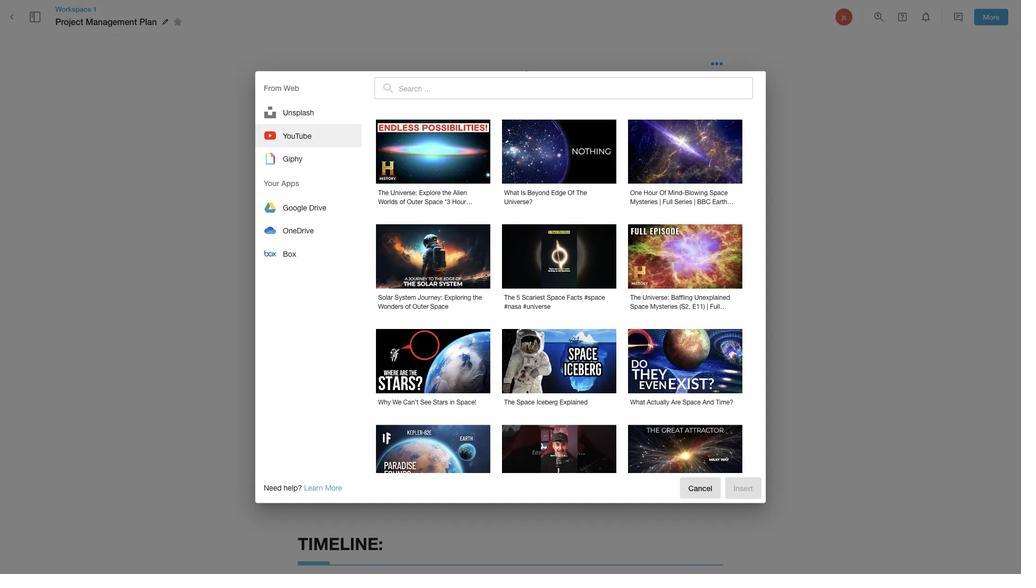 Task type: locate. For each thing, give the bounding box(es) containing it.
space left facts
[[547, 294, 565, 301]]

of right worlds
[[400, 198, 405, 205]]

is
[[521, 189, 526, 196]]

series
[[675, 198, 692, 205]]

management up entail.
[[392, 182, 552, 212]]

manager
[[416, 301, 450, 311]]

space right are
[[683, 399, 701, 406]]

0 horizontal spatial management
[[86, 17, 137, 27]]

get
[[305, 249, 317, 259]]

the inside the 5 scariest space facts #space #nasa #universe
[[504, 294, 515, 301]]

we
[[393, 399, 402, 406]]

more
[[983, 13, 1000, 21], [325, 484, 342, 493]]

what up understands
[[500, 235, 519, 245]]

the space iceberg explained
[[504, 399, 588, 406]]

major
[[565, 249, 587, 259]]

management down workspace 1 link
[[86, 17, 137, 27]]

what left does
[[646, 442, 665, 452]]

universe: for mysteries
[[643, 294, 669, 301]]

mysteries down baffling
[[650, 303, 678, 310]]

to left the be
[[547, 235, 555, 245]]

0 horizontal spatial will
[[460, 235, 472, 245]]

1 vertical spatial more
[[325, 484, 342, 493]]

to right pathway
[[332, 456, 340, 466]]

0 horizontal spatial to
[[332, 456, 340, 466]]

the inside the universe: explore the alien worlds of outer space *3 hour…
[[442, 189, 451, 196]]

details left where
[[408, 249, 433, 259]]

the right #space
[[630, 294, 641, 301]]

0 vertical spatial what
[[396, 235, 415, 245]]

the inside "solar system journey: exploring the wonders of outer space"
[[473, 294, 482, 301]]

journey:
[[418, 294, 443, 301]]

mysteries down the hour
[[630, 198, 658, 205]]

the up worlds
[[378, 189, 389, 196]]

will left entail.
[[460, 235, 472, 245]]

0 horizontal spatial more
[[325, 484, 342, 493]]

project inside describe what the project encompasses. what are the features being built & implemented? what does the pathway to completion look like?
[[369, 442, 395, 452]]

0 horizontal spatial plan
[[139, 17, 157, 27]]

outer inside the universe: explore the alien worlds of outer space *3 hour…
[[407, 198, 423, 205]]

features
[[506, 442, 537, 452]]

project.
[[635, 249, 664, 259]]

project down workspace
[[55, 17, 83, 27]]

apps
[[281, 179, 299, 187]]

the inside what is beyond edge of the universe?
[[576, 189, 587, 196]]

edge
[[551, 189, 566, 196]]

1 horizontal spatial what
[[396, 235, 415, 245]]

space down journey:
[[430, 303, 448, 310]]

learn
[[304, 484, 323, 493]]

universe: inside the universe: explore the alien worlds of outer space *3 hour…
[[391, 189, 417, 196]]

your
[[264, 179, 279, 187]]

1 horizontal spatial plan
[[559, 182, 613, 212]]

space inside the 5 scariest space facts #space #nasa #universe
[[547, 294, 565, 301]]

being
[[539, 442, 560, 452]]

what up enough
[[396, 235, 415, 245]]

created
[[590, 235, 619, 245]]

to inside add details of what the project will entail. what needs to be built, created or implemented. how will it get done? provide enough details where the reader understands the major parts of the project.
[[547, 235, 555, 245]]

1 vertical spatial to
[[332, 456, 340, 466]]

project up add
[[298, 182, 385, 212]]

the inside the universe: explore the alien worlds of outer space *3 hour…
[[378, 189, 389, 196]]

unsplash
[[283, 108, 314, 117]]

what
[[396, 235, 415, 245], [334, 442, 352, 452]]

outer down journey:
[[413, 303, 428, 310]]

1 vertical spatial project
[[298, 182, 385, 212]]

space left (s2,
[[630, 303, 648, 310]]

to inside describe what the project encompasses. what are the features being built & implemented? what does the pathway to completion look like?
[[332, 456, 340, 466]]

| right e11)
[[707, 303, 708, 310]]

baffling
[[671, 294, 693, 301]]

will right "how"
[[705, 235, 718, 245]]

1 horizontal spatial project
[[431, 235, 458, 245]]

hour
[[644, 189, 658, 196]]

1 vertical spatial outer
[[413, 303, 428, 310]]

0 horizontal spatial universe:
[[391, 189, 417, 196]]

0 vertical spatial project
[[431, 235, 458, 245]]

sara chen, analyst
[[330, 318, 403, 328]]

actually
[[647, 399, 669, 406]]

#space
[[584, 294, 605, 301]]

more inside button
[[983, 13, 1000, 21]]

google drive button
[[255, 196, 362, 219]]

1 horizontal spatial project
[[298, 182, 385, 212]]

&
[[581, 442, 587, 452]]

or
[[621, 235, 629, 245]]

plan left favorite image
[[139, 17, 157, 27]]

of
[[400, 198, 405, 205], [386, 235, 394, 245], [611, 249, 618, 259], [405, 303, 411, 310]]

the universe: baffling unexplained space mysteries (s2, e11) | full…
[[630, 294, 730, 310]]

dialog
[[255, 71, 766, 574]]

0 horizontal spatial project management plan
[[55, 17, 157, 27]]

of right edge
[[568, 189, 575, 196]]

space down explore
[[425, 198, 443, 205]]

of up enough
[[386, 235, 394, 245]]

1 vertical spatial project
[[369, 442, 395, 452]]

0 vertical spatial more
[[983, 13, 1000, 21]]

add details of what the project will entail. what needs to be built, created or implemented. how will it get done? provide enough details where the reader understands the major parts of the project.
[[298, 235, 720, 259]]

the for alien
[[378, 189, 389, 196]]

entail.
[[474, 235, 497, 245]]

0 vertical spatial mysteries
[[630, 198, 658, 205]]

implemented?
[[589, 442, 643, 452]]

provide
[[346, 249, 374, 259]]

be
[[557, 235, 567, 245]]

js
[[842, 13, 846, 21]]

1 vertical spatial universe:
[[643, 294, 669, 301]]

2 horizontal spatial project
[[387, 301, 414, 311]]

universe: inside "the universe: baffling unexplained space mysteries (s2, e11) | full…"
[[643, 294, 669, 301]]

worlds
[[378, 198, 398, 205]]

0 vertical spatial project management plan
[[55, 17, 157, 27]]

mysteries inside "the universe: baffling unexplained space mysteries (s2, e11) | full…"
[[650, 303, 678, 310]]

the up *3
[[442, 189, 451, 196]]

alien
[[453, 189, 467, 196]]

1 horizontal spatial management
[[392, 182, 552, 212]]

1 horizontal spatial project management plan
[[298, 182, 613, 212]]

2 horizontal spatial |
[[707, 303, 708, 310]]

space
[[710, 189, 728, 196], [425, 198, 443, 205], [547, 294, 565, 301], [430, 303, 448, 310], [630, 303, 648, 310], [517, 399, 535, 406], [683, 399, 701, 406]]

project
[[431, 235, 458, 245], [369, 442, 395, 452]]

cancel button
[[680, 477, 721, 499]]

1 horizontal spatial will
[[705, 235, 718, 245]]

| left full
[[660, 198, 661, 205]]

the right "exploring"
[[473, 294, 482, 301]]

and
[[703, 399, 714, 406]]

what up completion
[[334, 442, 352, 452]]

earth…
[[712, 198, 734, 205]]

1 vertical spatial management
[[392, 182, 552, 212]]

what inside what is beyond edge of the universe?
[[504, 189, 519, 196]]

will
[[460, 235, 472, 245], [705, 235, 718, 245]]

space inside "the universe: baffling unexplained space mysteries (s2, e11) | full…"
[[630, 303, 648, 310]]

#universe
[[523, 303, 551, 310]]

what up universe?
[[504, 189, 519, 196]]

space up earth…
[[710, 189, 728, 196]]

what
[[504, 189, 519, 196], [500, 235, 519, 245], [630, 399, 645, 406], [455, 442, 475, 452], [646, 442, 665, 452]]

it
[[298, 249, 302, 259]]

the right where
[[460, 249, 472, 259]]

project management plan
[[55, 17, 157, 27], [298, 182, 613, 212]]

onedrive button
[[255, 219, 362, 242]]

are
[[478, 442, 489, 452]]

0 horizontal spatial of
[[568, 189, 575, 196]]

0 horizontal spatial project
[[369, 442, 395, 452]]

drive
[[309, 203, 326, 212]]

of right parts
[[611, 249, 618, 259]]

1 vertical spatial plan
[[559, 182, 613, 212]]

project inside add details of what the project will entail. what needs to be built, created or implemented. how will it get done? provide enough details where the reader understands the major parts of the project.
[[431, 235, 458, 245]]

youtube button
[[255, 124, 362, 147]]

the
[[442, 189, 451, 196], [417, 235, 429, 245], [460, 249, 472, 259], [551, 249, 563, 259], [621, 249, 633, 259], [473, 294, 482, 301], [355, 442, 367, 452], [492, 442, 504, 452], [689, 442, 701, 452]]

time?
[[716, 399, 733, 406]]

done?
[[319, 249, 343, 259]]

of up full
[[660, 189, 666, 196]]

the right edge
[[576, 189, 587, 196]]

universe: up worlds
[[391, 189, 417, 196]]

1 vertical spatial mysteries
[[650, 303, 678, 310]]

the down the be
[[551, 249, 563, 259]]

workspace 1
[[55, 5, 97, 13]]

0 vertical spatial details
[[359, 235, 384, 245]]

royce
[[330, 301, 354, 311]]

1 horizontal spatial to
[[547, 235, 555, 245]]

the left '5'
[[504, 294, 515, 301]]

sara
[[330, 318, 348, 328]]

more button
[[974, 9, 1008, 25]]

of inside the universe: explore the alien worlds of outer space *3 hour…
[[400, 198, 405, 205]]

cancel
[[688, 484, 712, 493]]

1 horizontal spatial more
[[983, 13, 1000, 21]]

0 horizontal spatial what
[[334, 442, 352, 452]]

the inside "the universe: baffling unexplained space mysteries (s2, e11) | full…"
[[630, 294, 641, 301]]

need
[[264, 484, 282, 493]]

outer down explore
[[407, 198, 423, 205]]

0 vertical spatial to
[[547, 235, 555, 245]]

favorite image
[[171, 15, 184, 28]]

of down system
[[405, 303, 411, 310]]

workspace 1 link
[[55, 4, 186, 14]]

| down blowing
[[694, 198, 695, 205]]

0 vertical spatial project
[[55, 17, 83, 27]]

need help? learn more
[[264, 484, 342, 493]]

the down the universe: explore the alien worlds of outer space *3 hour…
[[417, 235, 429, 245]]

project up where
[[431, 235, 458, 245]]

outer inside "solar system journey: exploring the wonders of outer space"
[[413, 303, 428, 310]]

summary:
[[298, 235, 339, 245]]

space!
[[456, 399, 476, 406]]

of inside what is beyond edge of the universe?
[[568, 189, 575, 196]]

universe: left baffling
[[643, 294, 669, 301]]

1 horizontal spatial details
[[408, 249, 433, 259]]

details up provide
[[359, 235, 384, 245]]

0 vertical spatial plan
[[139, 17, 157, 27]]

giphy button
[[255, 147, 362, 170]]

explained
[[560, 399, 588, 406]]

universe:
[[391, 189, 417, 196], [643, 294, 669, 301]]

details
[[359, 235, 384, 245], [408, 249, 433, 259]]

describe
[[298, 442, 332, 452]]

1 vertical spatial what
[[334, 442, 352, 452]]

project up "look"
[[369, 442, 395, 452]]

1 horizontal spatial of
[[660, 189, 666, 196]]

1 of from the left
[[568, 189, 575, 196]]

full…
[[710, 303, 726, 310]]

2 of from the left
[[660, 189, 666, 196]]

project down system
[[387, 301, 414, 311]]

1 horizontal spatial universe:
[[643, 294, 669, 301]]

0 vertical spatial universe:
[[391, 189, 417, 196]]

0 vertical spatial outer
[[407, 198, 423, 205]]

what inside add details of what the project will entail. what needs to be built, created or implemented. how will it get done? provide enough details where the reader understands the major parts of the project.
[[396, 235, 415, 245]]

5
[[517, 294, 520, 301]]

plan up 'built,'
[[559, 182, 613, 212]]



Task type: describe. For each thing, give the bounding box(es) containing it.
dialog containing from web
[[255, 71, 766, 574]]

outer for explore
[[407, 198, 423, 205]]

solar system journey: exploring the wonders of outer space
[[378, 294, 482, 310]]

e = m c 2
[[492, 69, 528, 82]]

why
[[378, 399, 391, 406]]

space inside one hour of mind-blowing space mysteries | full series | bbc earth…
[[710, 189, 728, 196]]

space left iceberg
[[517, 399, 535, 406]]

2 will from the left
[[705, 235, 718, 245]]

e11)
[[692, 303, 705, 310]]

of inside one hour of mind-blowing space mysteries | full series | bbc earth…
[[660, 189, 666, 196]]

unexplained
[[694, 294, 730, 301]]

are
[[671, 399, 681, 406]]

chen,
[[350, 318, 373, 328]]

box
[[283, 250, 296, 258]]

does
[[668, 442, 687, 452]]

js button
[[834, 7, 854, 27]]

mysteries inside one hour of mind-blowing space mysteries | full series | bbc earth…
[[630, 198, 658, 205]]

plan
[[383, 397, 429, 417]]

in
[[450, 399, 455, 406]]

0 horizontal spatial details
[[359, 235, 384, 245]]

universe: for worlds
[[391, 189, 417, 196]]

stars
[[433, 399, 448, 406]]

(s2,
[[680, 303, 691, 310]]

help?
[[284, 484, 302, 493]]

collins,
[[357, 301, 385, 311]]

like?
[[406, 456, 423, 466]]

exploring
[[444, 294, 471, 301]]

workspace
[[55, 5, 91, 13]]

encompasses.
[[398, 442, 453, 452]]

space inside "solar system journey: exploring the wonders of outer space"
[[430, 303, 448, 310]]

the down the or
[[621, 249, 633, 259]]

what is beyond edge of the universe?
[[504, 189, 587, 205]]

built
[[563, 442, 579, 452]]

the up completion
[[355, 442, 367, 452]]

1 will from the left
[[460, 235, 472, 245]]

the 5 scariest space facts #space #nasa #universe
[[504, 294, 605, 310]]

system
[[395, 294, 416, 301]]

box button
[[255, 242, 362, 266]]

space inside the universe: explore the alien worlds of outer space *3 hour…
[[425, 198, 443, 205]]

built,
[[569, 235, 588, 245]]

what left "actually"
[[630, 399, 645, 406]]

scariest
[[522, 294, 545, 301]]

giphy
[[283, 154, 303, 163]]

what left are on the bottom left of the page
[[455, 442, 475, 452]]

implemented.
[[631, 235, 683, 245]]

Search ... search field
[[399, 77, 753, 99]]

parts
[[589, 249, 609, 259]]

the left iceberg
[[504, 399, 515, 406]]

one
[[630, 189, 642, 196]]

why we can't see stars in space!
[[378, 399, 476, 406]]

analyst
[[375, 318, 403, 328]]

1 vertical spatial details
[[408, 249, 433, 259]]

beyond
[[527, 189, 549, 196]]

universe?
[[504, 198, 533, 205]]

your apps
[[264, 179, 299, 187]]

| inside "the universe: baffling unexplained space mysteries (s2, e11) | full…"
[[707, 303, 708, 310]]

2 vertical spatial project
[[387, 301, 414, 311]]

what inside add details of what the project will entail. what needs to be built, created or implemented. how will it get done? provide enough details where the reader understands the major parts of the project.
[[500, 235, 519, 245]]

web
[[284, 84, 299, 92]]

0 vertical spatial management
[[86, 17, 137, 27]]

what actually are space and time?
[[630, 399, 733, 406]]

see
[[420, 399, 431, 406]]

1
[[93, 5, 97, 13]]

look
[[387, 456, 403, 466]]

unsplash button
[[255, 101, 362, 124]]

1 horizontal spatial |
[[694, 198, 695, 205]]

of inside "solar system journey: exploring the wonders of outer space"
[[405, 303, 411, 310]]

2
[[525, 69, 528, 77]]

m
[[511, 72, 520, 81]]

1 vertical spatial project management plan
[[298, 182, 613, 212]]

=
[[500, 70, 508, 82]]

0 horizontal spatial |
[[660, 198, 661, 205]]

the right are on the bottom left of the page
[[492, 442, 504, 452]]

needs
[[522, 235, 545, 245]]

can't
[[403, 399, 419, 406]]

project
[[298, 397, 378, 417]]

what inside describe what the project encompasses. what are the features being built & implemented? what does the pathway to completion look like?
[[334, 442, 352, 452]]

describe what the project encompasses. what are the features being built & implemented? what does the pathway to completion look like?
[[298, 442, 703, 466]]

timeline:
[[298, 534, 383, 554]]

learn more link
[[304, 484, 342, 493]]

e
[[492, 72, 497, 81]]

the right does
[[689, 442, 701, 452]]

reader
[[475, 249, 499, 259]]

royce collins, project manager
[[330, 301, 450, 311]]

blowing
[[685, 189, 708, 196]]

pathway
[[298, 456, 330, 466]]

facts
[[567, 294, 583, 301]]

solar
[[378, 294, 393, 301]]

the for space
[[630, 294, 641, 301]]

explore
[[419, 189, 441, 196]]

one hour of mind-blowing space mysteries | full series | bbc earth…
[[630, 189, 734, 205]]

outer for journey:
[[413, 303, 428, 310]]

the universe: explore the alien worlds of outer space *3 hour…
[[378, 189, 473, 205]]

wonders
[[378, 303, 403, 310]]

0 horizontal spatial project
[[55, 17, 83, 27]]

#nasa
[[504, 303, 521, 310]]

where
[[435, 249, 458, 259]]

add
[[341, 235, 357, 245]]

the for facts
[[504, 294, 515, 301]]



Task type: vqa. For each thing, say whether or not it's contained in the screenshot.
Space inside the 'One Hour Of Mind-Blowing Space Mysteries | Full Series | BBC Earth…'
yes



